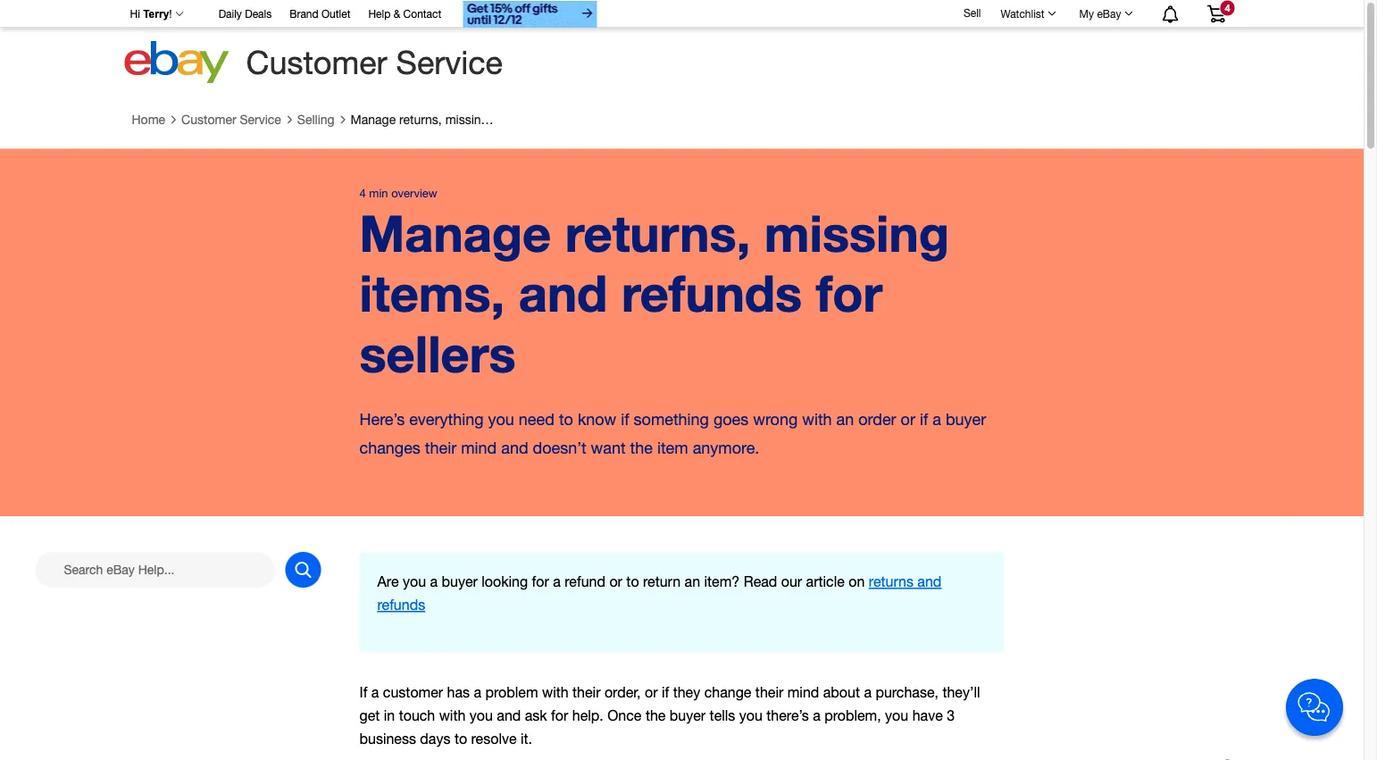 Task type: locate. For each thing, give the bounding box(es) containing it.
1 horizontal spatial for
[[551, 707, 568, 724]]

2 vertical spatial buyer
[[670, 707, 706, 724]]

1 vertical spatial the
[[646, 707, 666, 724]]

their down everything
[[425, 439, 457, 458]]

you
[[488, 410, 514, 429], [403, 573, 426, 590], [470, 707, 493, 724], [739, 707, 763, 724]]

their up help.
[[573, 684, 601, 701]]

order,
[[605, 684, 641, 701]]

refunds down are
[[377, 597, 425, 613]]

help.
[[572, 707, 604, 724]]

0 horizontal spatial for
[[532, 573, 549, 590]]

customer service right home
[[181, 112, 281, 127]]

1 horizontal spatial mind
[[788, 684, 819, 701]]

0 horizontal spatial refunds
[[377, 597, 425, 613]]

watchlist
[[1001, 7, 1045, 20]]

4 inside account navigation
[[1225, 2, 1230, 13]]

my ebay link
[[1070, 3, 1141, 24]]

the down or
[[646, 707, 666, 724]]

with down has
[[439, 707, 466, 724]]

1 vertical spatial for
[[532, 573, 549, 590]]

return an
[[643, 573, 700, 590]]

0 vertical spatial service
[[396, 43, 503, 81]]

to right days
[[455, 731, 467, 747]]

1 horizontal spatial to
[[559, 410, 573, 429]]

if
[[621, 410, 629, 429], [920, 410, 928, 429], [662, 684, 669, 701]]

1 vertical spatial to
[[626, 573, 639, 590]]

1 horizontal spatial refunds
[[622, 263, 802, 323]]

0 vertical spatial customer service
[[246, 43, 503, 81]]

touch
[[399, 707, 435, 724]]

our
[[781, 573, 802, 590]]

outlet
[[322, 8, 351, 20]]

1 horizontal spatial buyer
[[670, 707, 706, 724]]

refund or
[[565, 573, 623, 590]]

2 horizontal spatial for
[[816, 263, 883, 323]]

4
[[1225, 2, 1230, 13], [360, 186, 366, 200]]

1 vertical spatial with
[[542, 684, 569, 701]]

2 vertical spatial with
[[439, 707, 466, 724]]

their inside here's everything you need to know if something goes wrong with an order or if a buyer changes their mind and doesn't want the item anymore.
[[425, 439, 457, 458]]

anymore.
[[693, 439, 760, 458]]

if right know
[[621, 410, 629, 429]]

to
[[559, 410, 573, 429], [626, 573, 639, 590], [455, 731, 467, 747]]

customer service down help
[[246, 43, 503, 81]]

service
[[396, 43, 503, 81], [240, 112, 281, 127]]

for down missing
[[816, 263, 883, 323]]

and inside here's everything you need to know if something goes wrong with an order or if a buyer changes their mind and doesn't want the item anymore.
[[501, 439, 528, 458]]

customer inside banner
[[246, 43, 387, 81]]

if
[[360, 684, 367, 701]]

ebay
[[1097, 7, 1121, 20]]

0 horizontal spatial to
[[455, 731, 467, 747]]

a right about
[[864, 684, 872, 701]]

my ebay
[[1080, 7, 1121, 20]]

2 vertical spatial for
[[551, 707, 568, 724]]

daily deals
[[219, 8, 272, 20]]

customer
[[246, 43, 387, 81], [181, 112, 236, 127]]

buyer right 'order or'
[[946, 410, 986, 429]]

you have 3
[[885, 707, 955, 724]]

mind down everything
[[461, 439, 497, 458]]

customer right home
[[181, 112, 236, 127]]

daily deals link
[[219, 5, 272, 25]]

problem
[[486, 684, 538, 701]]

!
[[169, 8, 172, 20]]

are
[[377, 573, 399, 590]]

and
[[519, 263, 608, 323], [501, 439, 528, 458], [918, 573, 942, 590], [497, 707, 521, 724]]

a right if
[[371, 684, 379, 701]]

and inside returns and refunds
[[918, 573, 942, 590]]

looking
[[482, 573, 528, 590]]

doesn't
[[533, 439, 586, 458]]

you inside here's everything you need to know if something goes wrong with an order or if a buyer changes their mind and doesn't want the item anymore.
[[488, 410, 514, 429]]

mind up there's
[[788, 684, 819, 701]]

the
[[630, 439, 653, 458], [646, 707, 666, 724]]

customer inside manage returns, missing items, and refunds for sellers main content
[[181, 112, 236, 127]]

0 horizontal spatial mind
[[461, 439, 497, 458]]

refunds down returns,
[[622, 263, 802, 323]]

refunds inside '4 min overview manage returns, missing items, and refunds for sellers'
[[622, 263, 802, 323]]

4 inside '4 min overview manage returns, missing items, and refunds for sellers'
[[360, 186, 366, 200]]

1 horizontal spatial service
[[396, 43, 503, 81]]

with left an
[[802, 410, 832, 429]]

to up doesn't
[[559, 410, 573, 429]]

Search eBay Help... text field
[[35, 552, 275, 588]]

you left need on the bottom of the page
[[488, 410, 514, 429]]

0 vertical spatial the
[[630, 439, 653, 458]]

1 vertical spatial buyer
[[442, 573, 478, 590]]

buyer inside if a customer has a problem with their order, or if they change their mind about a purchase, they'll get in touch with you and ask for help. once the buyer tells you there's a problem, you have 3 business days to resolve it.
[[670, 707, 706, 724]]

1 vertical spatial service
[[240, 112, 281, 127]]

business
[[360, 731, 416, 747]]

buyer
[[946, 410, 986, 429], [442, 573, 478, 590], [670, 707, 706, 724]]

0 vertical spatial to
[[559, 410, 573, 429]]

0 vertical spatial refunds
[[622, 263, 802, 323]]

0 horizontal spatial customer
[[181, 112, 236, 127]]

4 for 4
[[1225, 2, 1230, 13]]

wrong
[[753, 410, 798, 429]]

account navigation
[[120, 0, 1239, 30]]

0 horizontal spatial their
[[425, 439, 457, 458]]

1 horizontal spatial 4
[[1225, 2, 1230, 13]]

0 horizontal spatial service
[[240, 112, 281, 127]]

it.
[[521, 731, 532, 747]]

need
[[519, 410, 555, 429]]

help & contact
[[368, 8, 441, 20]]

returns and refunds link
[[377, 573, 942, 613]]

sellers
[[360, 324, 516, 383]]

daily
[[219, 8, 242, 20]]

get
[[360, 707, 380, 724]]

changes
[[360, 439, 421, 458]]

purchase,
[[876, 684, 939, 701]]

0 vertical spatial with
[[802, 410, 832, 429]]

if right 'order or'
[[920, 410, 928, 429]]

service down contact
[[396, 43, 503, 81]]

if inside if a customer has a problem with their order, or if they change their mind about a purchase, they'll get in touch with you and ask for help. once the buyer tells you there's a problem, you have 3 business days to resolve it.
[[662, 684, 669, 701]]

2 vertical spatial to
[[455, 731, 467, 747]]

they
[[673, 684, 700, 701]]

for inside '4 min overview manage returns, missing items, and refunds for sellers'
[[816, 263, 883, 323]]

buyer down the they at the bottom of the page
[[670, 707, 706, 724]]

get an extra 15% off image
[[463, 1, 597, 28]]

1 horizontal spatial if
[[662, 684, 669, 701]]

selling
[[297, 112, 335, 127]]

0 vertical spatial for
[[816, 263, 883, 323]]

0 vertical spatial customer
[[246, 43, 387, 81]]

customer
[[383, 684, 443, 701]]

customer service
[[246, 43, 503, 81], [181, 112, 281, 127]]

1 vertical spatial 4
[[360, 186, 366, 200]]

2 horizontal spatial their
[[756, 684, 784, 701]]

with
[[802, 410, 832, 429], [542, 684, 569, 701], [439, 707, 466, 724]]

are you a buyer looking for a refund or to return an item? read our article on
[[377, 573, 869, 590]]

1 horizontal spatial customer
[[246, 43, 387, 81]]

their up there's
[[756, 684, 784, 701]]

0 horizontal spatial with
[[439, 707, 466, 724]]

for
[[816, 263, 883, 323], [532, 573, 549, 590], [551, 707, 568, 724]]

or
[[645, 684, 658, 701]]

1 vertical spatial mind
[[788, 684, 819, 701]]

0 vertical spatial 4
[[1225, 2, 1230, 13]]

you right are
[[403, 573, 426, 590]]

2 horizontal spatial buyer
[[946, 410, 986, 429]]

if right or
[[662, 684, 669, 701]]

1 vertical spatial refunds
[[377, 597, 425, 613]]

to left 'return an'
[[626, 573, 639, 590]]

0 vertical spatial buyer
[[946, 410, 986, 429]]

refunds
[[622, 263, 802, 323], [377, 597, 425, 613]]

0 vertical spatial mind
[[461, 439, 497, 458]]

0 horizontal spatial 4
[[360, 186, 366, 200]]

the left 'item'
[[630, 439, 653, 458]]

their
[[425, 439, 457, 458], [573, 684, 601, 701], [756, 684, 784, 701]]

2 horizontal spatial with
[[802, 410, 832, 429]]

buyer left looking
[[442, 573, 478, 590]]

1 vertical spatial customer service
[[181, 112, 281, 127]]

mind inside here's everything you need to know if something goes wrong with an order or if a buyer changes their mind and doesn't want the item anymore.
[[461, 439, 497, 458]]

mind inside if a customer has a problem with their order, or if they change their mind about a purchase, they'll get in touch with you and ask for help. once the buyer tells you there's a problem, you have 3 business days to resolve it.
[[788, 684, 819, 701]]

to inside here's everything you need to know if something goes wrong with an order or if a buyer changes their mind and doesn't want the item anymore.
[[559, 410, 573, 429]]

a left refund or
[[553, 573, 561, 590]]

know
[[578, 410, 617, 429]]

to inside if a customer has a problem with their order, or if they change their mind about a purchase, they'll get in touch with you and ask for help. once the buyer tells you there's a problem, you have 3 business days to resolve it.
[[455, 731, 467, 747]]

with up ask
[[542, 684, 569, 701]]

want
[[591, 439, 626, 458]]

customer down brand outlet link
[[246, 43, 387, 81]]

if a customer has a problem with their order, or if they change their mind about a purchase, they'll get in touch with you and ask for help. once the buyer tells you there's a problem, you have 3 business days to resolve it.
[[360, 684, 980, 747]]

sell
[[964, 6, 981, 19]]

and inside '4 min overview manage returns, missing items, and refunds for sellers'
[[519, 263, 608, 323]]

1 vertical spatial customer
[[181, 112, 236, 127]]

a right 'order or'
[[933, 410, 941, 429]]

watchlist link
[[991, 3, 1064, 24]]

you up resolve
[[470, 707, 493, 724]]

for right ask
[[551, 707, 568, 724]]

manage returns, missing items, and refunds for sellers main content
[[0, 104, 1364, 760]]

mind
[[461, 439, 497, 458], [788, 684, 819, 701]]

customer service inside manage returns, missing items, and refunds for sellers main content
[[181, 112, 281, 127]]

home
[[132, 112, 165, 127]]

service left selling in the left top of the page
[[240, 112, 281, 127]]

for right looking
[[532, 573, 549, 590]]



Task type: vqa. For each thing, say whether or not it's contained in the screenshot.
to in Here's everything you need to know if something goes wrong with an order or if a buyer changes their mind and doesn't want the item anymore.
yes



Task type: describe. For each thing, give the bounding box(es) containing it.
there's
[[767, 707, 809, 724]]

a right has
[[474, 684, 482, 701]]

brand
[[290, 8, 319, 20]]

returns,
[[565, 203, 750, 262]]

problem,
[[825, 707, 881, 724]]

you right tells
[[739, 707, 763, 724]]

customer service inside banner
[[246, 43, 503, 81]]

days
[[420, 731, 451, 747]]

an
[[837, 410, 854, 429]]

missing
[[764, 203, 949, 262]]

a inside here's everything you need to know if something goes wrong with an order or if a buyer changes their mind and doesn't want the item anymore.
[[933, 410, 941, 429]]

overview
[[391, 186, 437, 200]]

ask
[[525, 707, 547, 724]]

has
[[447, 684, 470, 701]]

about
[[823, 684, 860, 701]]

0 horizontal spatial if
[[621, 410, 629, 429]]

once
[[608, 707, 642, 724]]

returns and refunds
[[377, 573, 942, 613]]

article
[[806, 573, 845, 590]]

0 horizontal spatial buyer
[[442, 573, 478, 590]]

hi terry !
[[130, 8, 172, 20]]

manage
[[360, 203, 551, 262]]

&
[[394, 8, 400, 20]]

resolve
[[471, 731, 517, 747]]

change
[[704, 684, 752, 701]]

hi
[[130, 8, 140, 20]]

in
[[384, 707, 395, 724]]

read
[[744, 573, 777, 590]]

refunds inside returns and refunds
[[377, 597, 425, 613]]

on
[[849, 573, 865, 590]]

help
[[368, 8, 391, 20]]

here's everything you need to know if something goes wrong with an order or if a buyer changes their mind and doesn't want the item anymore.
[[360, 410, 986, 458]]

4 min overview manage returns, missing items, and refunds for sellers
[[360, 186, 949, 383]]

contact
[[403, 8, 441, 20]]

selling link
[[297, 112, 335, 127]]

1 horizontal spatial their
[[573, 684, 601, 701]]

service inside manage returns, missing items, and refunds for sellers main content
[[240, 112, 281, 127]]

customer service banner
[[120, 0, 1239, 89]]

items,
[[360, 263, 505, 323]]

item
[[657, 439, 688, 458]]

a right there's
[[813, 707, 821, 724]]

2 horizontal spatial to
[[626, 573, 639, 590]]

help & contact link
[[368, 5, 441, 25]]

my
[[1080, 7, 1094, 20]]

something
[[634, 410, 709, 429]]

order or
[[859, 410, 915, 429]]

brand outlet
[[290, 8, 351, 20]]

home link
[[132, 112, 165, 127]]

and inside if a customer has a problem with their order, or if they change their mind about a purchase, they'll get in touch with you and ask for help. once the buyer tells you there's a problem, you have 3 business days to resolve it.
[[497, 707, 521, 724]]

the inside here's everything you need to know if something goes wrong with an order or if a buyer changes their mind and doesn't want the item anymore.
[[630, 439, 653, 458]]

4 for 4 min overview manage returns, missing items, and refunds for sellers
[[360, 186, 366, 200]]

terry
[[143, 8, 169, 20]]

2 horizontal spatial if
[[920, 410, 928, 429]]

the inside if a customer has a problem with their order, or if they change their mind about a purchase, they'll get in touch with you and ask for help. once the buyer tells you there's a problem, you have 3 business days to resolve it.
[[646, 707, 666, 724]]

with inside here's everything you need to know if something goes wrong with an order or if a buyer changes their mind and doesn't want the item anymore.
[[802, 410, 832, 429]]

they'll
[[943, 684, 980, 701]]

buyer inside here's everything you need to know if something goes wrong with an order or if a buyer changes their mind and doesn't want the item anymore.
[[946, 410, 986, 429]]

service inside banner
[[396, 43, 503, 81]]

4 link
[[1196, 0, 1237, 26]]

here's
[[360, 410, 405, 429]]

everything
[[409, 410, 484, 429]]

1 horizontal spatial with
[[542, 684, 569, 701]]

tells
[[710, 707, 735, 724]]

goes
[[714, 410, 749, 429]]

customer service link
[[181, 112, 281, 127]]

brand outlet link
[[290, 5, 351, 25]]

returns
[[869, 573, 914, 590]]

for inside if a customer has a problem with their order, or if they change their mind about a purchase, they'll get in touch with you and ask for help. once the buyer tells you there's a problem, you have 3 business days to resolve it.
[[551, 707, 568, 724]]

item?
[[704, 573, 740, 590]]

min
[[369, 186, 388, 200]]

sell link
[[956, 6, 989, 19]]

a right are
[[430, 573, 438, 590]]

deals
[[245, 8, 272, 20]]



